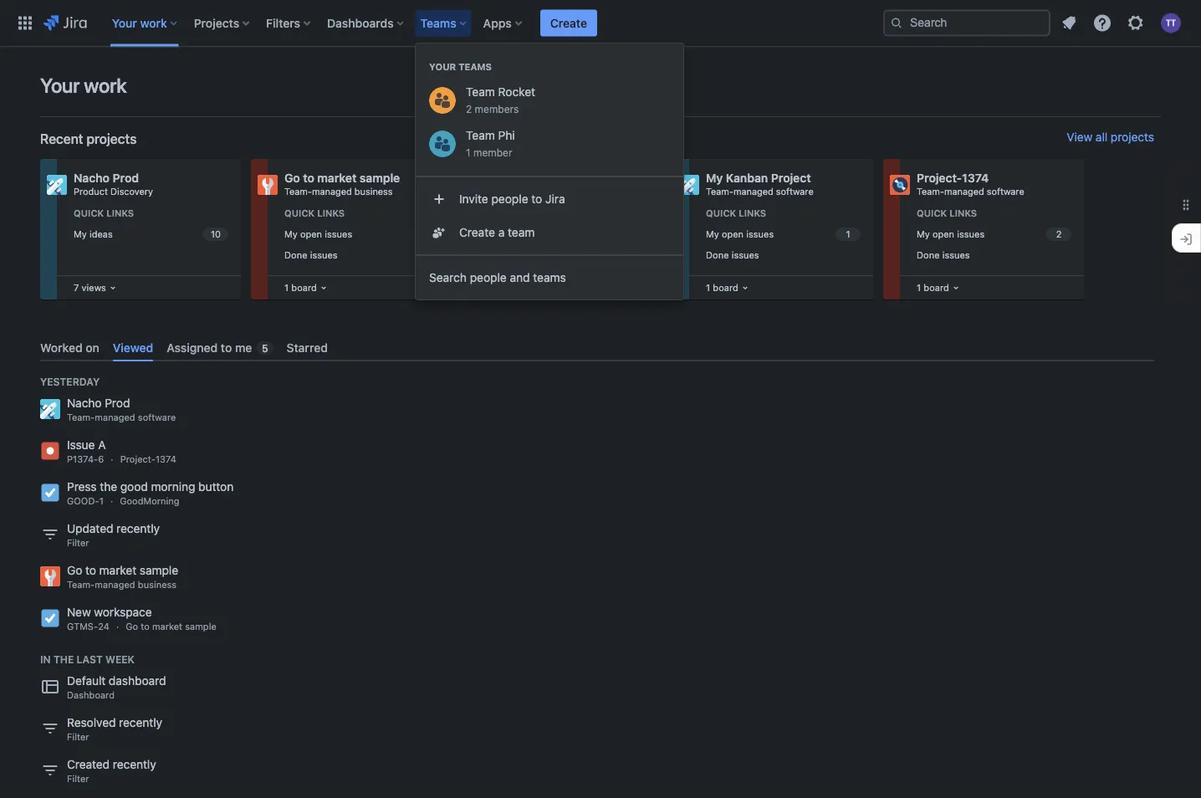 Task type: describe. For each thing, give the bounding box(es) containing it.
quick links for market
[[285, 208, 345, 219]]

the for good
[[100, 480, 117, 494]]

1374 inside project-1374 team-managed software
[[963, 171, 990, 185]]

discovery
[[110, 186, 153, 197]]

team- inside "my kanban project team-managed software"
[[706, 186, 734, 197]]

me
[[235, 341, 252, 354]]

your for your teams group on the top
[[429, 62, 456, 72]]

filters
[[266, 16, 301, 30]]

my for my kanban project
[[706, 229, 719, 239]]

in
[[40, 654, 51, 665]]

1 for project-1374
[[917, 282, 922, 293]]

last
[[77, 654, 103, 665]]

prod for nacho prod product discovery
[[113, 171, 139, 185]]

member
[[474, 146, 513, 158]]

gtms-
[[67, 622, 98, 632]]

issue
[[67, 438, 95, 452]]

open for 1374
[[933, 229, 955, 239]]

my open issues for market
[[285, 229, 352, 239]]

created recently filter
[[67, 758, 156, 785]]

apps
[[483, 16, 512, 30]]

all
[[1096, 130, 1108, 144]]

to inside "tab list"
[[221, 341, 232, 354]]

managed inside "goodmorning team-managed software"
[[523, 186, 563, 197]]

done for to
[[285, 249, 308, 260]]

starred
[[287, 341, 328, 354]]

resolved
[[67, 716, 116, 730]]

your work button
[[107, 10, 184, 36]]

0 vertical spatial go
[[285, 171, 300, 185]]

ideas
[[89, 229, 113, 239]]

and
[[510, 271, 530, 285]]

software inside "my kanban project team-managed software"
[[776, 186, 814, 197]]

banner containing your work
[[0, 0, 1202, 47]]

apps button
[[478, 10, 529, 36]]

1 board button for managed
[[914, 279, 963, 297]]

workspace
[[94, 606, 152, 619]]

my kanban project team-managed software
[[706, 171, 814, 197]]

invite
[[459, 192, 489, 206]]

my for go to market sample
[[285, 229, 298, 239]]

done for 1374
[[917, 249, 940, 260]]

my open issues link for software
[[492, 225, 653, 244]]

my open issues link for managed
[[914, 225, 1075, 244]]

phi
[[498, 128, 515, 142]]

done for team-
[[495, 249, 518, 260]]

board for sample
[[292, 282, 317, 293]]

filter for resolved recently
[[67, 732, 89, 743]]

goodmorning team-managed software
[[495, 171, 603, 197]]

issue a p1374-6 · project-1374
[[67, 438, 176, 465]]

0 horizontal spatial work
[[84, 74, 127, 97]]

your profile and settings image
[[1162, 13, 1182, 33]]

in the last week
[[40, 654, 135, 665]]

your teams group
[[416, 44, 684, 171]]

board for managed
[[924, 282, 950, 293]]

team rocket image
[[429, 87, 456, 114]]

quick links for team-
[[917, 208, 978, 219]]

kanban
[[726, 171, 768, 185]]

yesterday
[[40, 376, 100, 388]]

open for team-
[[511, 229, 533, 239]]

dashboard
[[109, 674, 166, 688]]

1 horizontal spatial projects
[[1111, 130, 1155, 144]]

go inside new workspace gtms-24 · go to market sample
[[126, 622, 138, 632]]

recent
[[40, 131, 83, 147]]

rocket
[[498, 85, 536, 99]]

invite people to jira image
[[429, 189, 449, 209]]

1 for my kanban project
[[706, 282, 711, 293]]

worked on
[[40, 341, 99, 354]]

1 board button for team-
[[703, 279, 752, 297]]

view all projects
[[1067, 130, 1155, 144]]

worked
[[40, 341, 83, 354]]

group containing invite people to jira
[[416, 176, 684, 254]]

quick for go
[[285, 208, 315, 219]]

links for project
[[739, 208, 767, 219]]

· for a
[[111, 454, 114, 465]]

my ideas link
[[70, 225, 231, 244]]

create a team button
[[416, 216, 684, 249]]

0 horizontal spatial go
[[67, 564, 82, 578]]

software inside "goodmorning team-managed software"
[[566, 186, 603, 197]]

good
[[120, 480, 148, 494]]

my open issues link for team-
[[703, 225, 864, 244]]

0 horizontal spatial business
[[138, 580, 177, 591]]

links for product
[[106, 208, 134, 219]]

notifications image
[[1059, 13, 1080, 33]]

view
[[1067, 130, 1093, 144]]

teams inside group
[[459, 62, 492, 72]]

search image
[[890, 16, 904, 30]]

board for team-
[[713, 282, 739, 293]]

2
[[466, 103, 472, 115]]

assigned to me
[[167, 341, 252, 354]]

my ideas
[[74, 229, 113, 239]]

create button
[[540, 10, 598, 36]]

team- inside project-1374 team-managed software
[[917, 186, 945, 197]]

done issues for team-
[[917, 249, 970, 260]]

7 views
[[74, 282, 106, 293]]

recently for created recently
[[113, 758, 156, 772]]

to inside button
[[532, 192, 543, 206]]

p1374-
[[67, 454, 98, 465]]

updated
[[67, 522, 113, 536]]

settings image
[[1126, 13, 1147, 33]]

1 board for managed
[[917, 282, 950, 293]]

resolved recently filter
[[67, 716, 162, 743]]

1374 inside the issue a p1374-6 · project-1374
[[156, 454, 176, 465]]

dashboards
[[327, 16, 394, 30]]

create for create
[[551, 16, 587, 30]]

appswitcher icon image
[[15, 13, 35, 33]]

week
[[105, 654, 135, 665]]

teams
[[533, 271, 566, 285]]

quick links for product
[[74, 208, 134, 219]]

recently for resolved recently
[[119, 716, 162, 730]]

button
[[198, 480, 234, 494]]

good-
[[67, 496, 99, 507]]

managed inside project-1374 team-managed software
[[945, 186, 985, 197]]

my open issues for project
[[706, 229, 774, 239]]

people for search
[[470, 271, 507, 285]]

dashboards button
[[322, 10, 411, 36]]

0 horizontal spatial sample
[[140, 564, 178, 578]]

my for nacho prod
[[74, 229, 87, 239]]

open for kanban
[[722, 229, 744, 239]]

created
[[67, 758, 110, 772]]

projects
[[194, 16, 239, 30]]

done issues link for managed
[[914, 245, 1075, 264]]

· inside the press the good morning button good-1 · goodmorning
[[110, 496, 113, 507]]

invite people to jira button
[[416, 182, 684, 216]]

team rocket 2 members
[[466, 85, 536, 115]]

1 for go to market sample
[[285, 282, 289, 293]]

nacho for nacho prod product discovery
[[74, 171, 110, 185]]

your work inside dropdown button
[[112, 16, 167, 30]]

goodmorning inside "goodmorning team-managed software"
[[495, 171, 572, 185]]

filters button
[[261, 10, 317, 36]]

quick for goodmorning
[[495, 208, 526, 219]]

1 inside team phi 1 member
[[466, 146, 471, 158]]

board image for market
[[317, 281, 330, 295]]

quick for nacho
[[74, 208, 104, 219]]

primary element
[[10, 0, 884, 46]]

on
[[86, 341, 99, 354]]



Task type: vqa. For each thing, say whether or not it's contained in the screenshot.
"Nacho Prod Product Discovery"
yes



Task type: locate. For each thing, give the bounding box(es) containing it.
· right the good-
[[110, 496, 113, 507]]

0 horizontal spatial your
[[40, 74, 80, 97]]

1 my open issues link from the left
[[281, 225, 442, 244]]

· for workspace
[[116, 622, 119, 632]]

1 horizontal spatial business
[[355, 186, 393, 197]]

team up member
[[466, 128, 495, 142]]

1 team from the top
[[466, 85, 495, 99]]

1 quick links from the left
[[74, 208, 134, 219]]

managed inside "my kanban project team-managed software"
[[734, 186, 774, 197]]

my open issues for managed
[[495, 229, 563, 239]]

default
[[67, 674, 106, 688]]

3 done from the left
[[706, 249, 729, 260]]

0 vertical spatial people
[[492, 192, 529, 206]]

1 done issues link from the left
[[281, 245, 442, 264]]

4 my open issues link from the left
[[914, 225, 1075, 244]]

4 done from the left
[[917, 249, 940, 260]]

new workspace gtms-24 · go to market sample
[[67, 606, 217, 632]]

3 filter from the top
[[67, 774, 89, 785]]

4 links from the left
[[739, 208, 767, 219]]

my
[[706, 171, 723, 185], [74, 229, 87, 239], [285, 229, 298, 239], [495, 229, 509, 239], [706, 229, 719, 239], [917, 229, 930, 239]]

3 board from the left
[[924, 282, 950, 293]]

2 vertical spatial market
[[152, 622, 183, 632]]

1 horizontal spatial the
[[100, 480, 117, 494]]

1 board button for sample
[[281, 279, 330, 297]]

people inside button
[[492, 192, 529, 206]]

0 horizontal spatial teams
[[421, 16, 457, 30]]

board image for team-
[[950, 281, 963, 295]]

2 horizontal spatial market
[[317, 171, 357, 185]]

people for invite
[[492, 192, 529, 206]]

product
[[74, 186, 108, 197]]

a
[[98, 438, 106, 452]]

your work
[[112, 16, 167, 30], [40, 74, 127, 97]]

the left the good
[[100, 480, 117, 494]]

0 vertical spatial the
[[100, 480, 117, 494]]

2 my open issues link from the left
[[492, 225, 653, 244]]

team
[[466, 85, 495, 99], [466, 128, 495, 142]]

done for kanban
[[706, 249, 729, 260]]

my open issues
[[285, 229, 352, 239], [495, 229, 563, 239], [706, 229, 774, 239], [917, 229, 985, 239]]

2 horizontal spatial go
[[285, 171, 300, 185]]

· inside the issue a p1374-6 · project-1374
[[111, 454, 114, 465]]

quick links for project
[[706, 208, 767, 219]]

5 quick from the left
[[917, 208, 947, 219]]

0 vertical spatial your work
[[112, 16, 167, 30]]

1 horizontal spatial board image
[[739, 281, 752, 295]]

2 links from the left
[[317, 208, 345, 219]]

done issues for managed
[[495, 249, 549, 260]]

1 board image from the left
[[106, 281, 120, 295]]

· inside new workspace gtms-24 · go to market sample
[[116, 622, 119, 632]]

1 vertical spatial people
[[470, 271, 507, 285]]

project-1374 team-managed software
[[917, 171, 1025, 197]]

1 horizontal spatial sample
[[185, 622, 217, 632]]

team inside team phi 1 member
[[466, 128, 495, 142]]

3 quick from the left
[[495, 208, 526, 219]]

nacho prod product discovery
[[74, 171, 153, 197]]

recently for updated recently
[[116, 522, 160, 536]]

2 done issues link from the left
[[492, 245, 653, 264]]

people left and
[[470, 271, 507, 285]]

0 vertical spatial work
[[140, 16, 167, 30]]

board image
[[317, 281, 330, 295], [950, 281, 963, 295]]

2 vertical spatial filter
[[67, 774, 89, 785]]

1 inside the press the good morning button good-1 · goodmorning
[[99, 496, 104, 507]]

goodmorning
[[495, 171, 572, 185], [120, 496, 180, 507]]

4 open from the left
[[933, 229, 955, 239]]

0 vertical spatial go to market sample team-managed business
[[285, 171, 400, 197]]

recently inside resolved recently filter
[[119, 716, 162, 730]]

software inside project-1374 team-managed software
[[987, 186, 1025, 197]]

jira
[[546, 192, 565, 206]]

create right apps popup button
[[551, 16, 587, 30]]

recently inside updated recently filter
[[116, 522, 160, 536]]

project- inside project-1374 team-managed software
[[917, 171, 963, 185]]

work up "recent projects"
[[84, 74, 127, 97]]

managed
[[312, 186, 352, 197], [523, 186, 563, 197], [734, 186, 774, 197], [945, 186, 985, 197], [95, 412, 135, 423], [95, 580, 135, 591]]

nacho for nacho prod team-managed software
[[67, 396, 102, 410]]

nacho inside the nacho prod product discovery
[[74, 171, 110, 185]]

1 horizontal spatial project-
[[917, 171, 963, 185]]

2 board from the left
[[713, 282, 739, 293]]

3 1 board button from the left
[[914, 279, 963, 297]]

press
[[67, 480, 97, 494]]

your work up "recent projects"
[[40, 74, 127, 97]]

team for team phi
[[466, 128, 495, 142]]

2 horizontal spatial 1 board button
[[914, 279, 963, 297]]

1 horizontal spatial 1374
[[963, 171, 990, 185]]

software inside nacho prod team-managed software
[[138, 412, 176, 423]]

0 vertical spatial create
[[551, 16, 587, 30]]

4 quick links from the left
[[706, 208, 767, 219]]

team- inside nacho prod team-managed software
[[67, 412, 95, 423]]

2 team from the top
[[466, 128, 495, 142]]

0 vertical spatial sample
[[360, 171, 400, 185]]

nacho down yesterday
[[67, 396, 102, 410]]

goodmorning down the good
[[120, 496, 180, 507]]

1 vertical spatial go
[[67, 564, 82, 578]]

2 horizontal spatial sample
[[360, 171, 400, 185]]

press the good morning button good-1 · goodmorning
[[67, 480, 234, 507]]

2 filter from the top
[[67, 732, 89, 743]]

software
[[566, 186, 603, 197], [776, 186, 814, 197], [987, 186, 1025, 197], [138, 412, 176, 423]]

projects button
[[189, 10, 256, 36]]

2 my open issues from the left
[[495, 229, 563, 239]]

create a team
[[459, 226, 535, 239]]

1 vertical spatial nacho
[[67, 396, 102, 410]]

1 open from the left
[[300, 229, 322, 239]]

done
[[285, 249, 308, 260], [495, 249, 518, 260], [706, 249, 729, 260], [917, 249, 940, 260]]

3 done issues from the left
[[706, 249, 760, 260]]

done issues link for software
[[492, 245, 653, 264]]

projects up the nacho prod product discovery
[[87, 131, 137, 147]]

1 vertical spatial 1374
[[156, 454, 176, 465]]

2 board image from the left
[[739, 281, 752, 295]]

2 done from the left
[[495, 249, 518, 260]]

6
[[98, 454, 104, 465]]

0 vertical spatial project-
[[917, 171, 963, 185]]

links for team-
[[950, 208, 978, 219]]

search people and teams button
[[416, 261, 684, 295]]

tab list containing worked on
[[33, 334, 1162, 362]]

project
[[771, 171, 811, 185]]

1 vertical spatial ·
[[110, 496, 113, 507]]

0 vertical spatial business
[[355, 186, 393, 197]]

1
[[466, 146, 471, 158], [285, 282, 289, 293], [706, 282, 711, 293], [917, 282, 922, 293], [99, 496, 104, 507]]

teams up team rocket 2 members
[[459, 62, 492, 72]]

filter down created
[[67, 774, 89, 785]]

1 vertical spatial sample
[[140, 564, 178, 578]]

my for goodmorning
[[495, 229, 509, 239]]

goodmorning inside the press the good morning button good-1 · goodmorning
[[120, 496, 180, 507]]

my open issues link
[[281, 225, 442, 244], [492, 225, 653, 244], [703, 225, 864, 244], [914, 225, 1075, 244]]

2 vertical spatial recently
[[113, 758, 156, 772]]

links
[[106, 208, 134, 219], [317, 208, 345, 219], [528, 208, 556, 219], [739, 208, 767, 219], [950, 208, 978, 219]]

3 open from the left
[[722, 229, 744, 239]]

filter down resolved
[[67, 732, 89, 743]]

team inside team rocket 2 members
[[466, 85, 495, 99]]

filter inside updated recently filter
[[67, 538, 89, 549]]

2 1 board from the left
[[706, 282, 739, 293]]

1 horizontal spatial go
[[126, 622, 138, 632]]

prod up the a
[[105, 396, 130, 410]]

1 horizontal spatial your
[[112, 16, 137, 30]]

1 1 board from the left
[[285, 282, 317, 293]]

0 horizontal spatial board image
[[106, 281, 120, 295]]

done issues for project
[[706, 249, 760, 260]]

jira image
[[44, 13, 87, 33], [44, 13, 87, 33]]

1 vertical spatial market
[[99, 564, 137, 578]]

team up 2 on the top left of page
[[466, 85, 495, 99]]

the
[[100, 480, 117, 494], [53, 654, 74, 665]]

0 vertical spatial market
[[317, 171, 357, 185]]

work
[[140, 16, 167, 30], [84, 74, 127, 97]]

1 board from the left
[[292, 282, 317, 293]]

people
[[492, 192, 529, 206], [470, 271, 507, 285]]

open for to
[[300, 229, 322, 239]]

0 horizontal spatial goodmorning
[[120, 496, 180, 507]]

team phi 1 member
[[466, 128, 515, 158]]

1 vertical spatial project-
[[120, 454, 156, 465]]

0 vertical spatial filter
[[67, 538, 89, 549]]

1 vertical spatial work
[[84, 74, 127, 97]]

board image for product
[[106, 281, 120, 295]]

sample inside new workspace gtms-24 · go to market sample
[[185, 622, 217, 632]]

3 quick links from the left
[[495, 208, 556, 219]]

0 horizontal spatial board
[[292, 282, 317, 293]]

business up new workspace gtms-24 · go to market sample
[[138, 580, 177, 591]]

tab list
[[33, 334, 1162, 362]]

1 my open issues from the left
[[285, 229, 352, 239]]

a
[[499, 226, 505, 239]]

issues
[[325, 229, 352, 239], [536, 229, 563, 239], [747, 229, 774, 239], [958, 229, 985, 239], [310, 249, 338, 260], [521, 249, 549, 260], [732, 249, 760, 260], [943, 249, 970, 260]]

my open issues for team-
[[917, 229, 985, 239]]

board image for project
[[739, 281, 752, 295]]

filter for created recently
[[67, 774, 89, 785]]

5 links from the left
[[950, 208, 978, 219]]

1 board button
[[281, 279, 330, 297], [703, 279, 752, 297], [914, 279, 963, 297]]

recently
[[116, 522, 160, 536], [119, 716, 162, 730], [113, 758, 156, 772]]

views
[[82, 282, 106, 293]]

my inside my ideas link
[[74, 229, 87, 239]]

project-
[[917, 171, 963, 185], [120, 454, 156, 465]]

create inside primary element
[[551, 16, 587, 30]]

0 horizontal spatial projects
[[87, 131, 137, 147]]

quick
[[74, 208, 104, 219], [285, 208, 315, 219], [495, 208, 526, 219], [706, 208, 737, 219], [917, 208, 947, 219]]

nacho inside nacho prod team-managed software
[[67, 396, 102, 410]]

1 vertical spatial recently
[[119, 716, 162, 730]]

0 horizontal spatial project-
[[120, 454, 156, 465]]

filter inside resolved recently filter
[[67, 732, 89, 743]]

your work left the projects on the top of the page
[[112, 16, 167, 30]]

0 horizontal spatial board image
[[317, 281, 330, 295]]

1 done issues from the left
[[285, 249, 338, 260]]

team- inside "goodmorning team-managed software"
[[495, 186, 523, 197]]

0 horizontal spatial go to market sample team-managed business
[[67, 564, 178, 591]]

1 board for sample
[[285, 282, 317, 293]]

board
[[292, 282, 317, 293], [713, 282, 739, 293], [924, 282, 950, 293]]

1 vertical spatial go to market sample team-managed business
[[67, 564, 178, 591]]

business left invite people to jira image
[[355, 186, 393, 197]]

0 horizontal spatial 1374
[[156, 454, 176, 465]]

3 my open issues link from the left
[[703, 225, 864, 244]]

1 vertical spatial create
[[459, 226, 495, 239]]

create left the a on the top left of the page
[[459, 226, 495, 239]]

3 my open issues from the left
[[706, 229, 774, 239]]

0 horizontal spatial create
[[459, 226, 495, 239]]

board image inside 7 views dropdown button
[[106, 281, 120, 295]]

dashboard
[[67, 690, 115, 701]]

recently inside created recently filter
[[113, 758, 156, 772]]

team-
[[285, 186, 312, 197], [495, 186, 523, 197], [706, 186, 734, 197], [917, 186, 945, 197], [67, 412, 95, 423], [67, 580, 95, 591]]

open
[[300, 229, 322, 239], [511, 229, 533, 239], [722, 229, 744, 239], [933, 229, 955, 239]]

team for team rocket
[[466, 85, 495, 99]]

invite people to jira
[[459, 192, 565, 206]]

1 board for team-
[[706, 282, 739, 293]]

· right 24
[[116, 622, 119, 632]]

1 vertical spatial teams
[[459, 62, 492, 72]]

done issues link for team-
[[703, 245, 864, 264]]

prod inside the nacho prod product discovery
[[113, 171, 139, 185]]

go
[[285, 171, 300, 185], [67, 564, 82, 578], [126, 622, 138, 632]]

teams up 'your teams'
[[421, 16, 457, 30]]

2 vertical spatial go
[[126, 622, 138, 632]]

1 board
[[285, 282, 317, 293], [706, 282, 739, 293], [917, 282, 950, 293]]

4 done issues link from the left
[[914, 245, 1075, 264]]

go to market sample team-managed business
[[285, 171, 400, 197], [67, 564, 178, 591]]

prod
[[113, 171, 139, 185], [105, 396, 130, 410]]

market inside new workspace gtms-24 · go to market sample
[[152, 622, 183, 632]]

the right in
[[53, 654, 74, 665]]

0 vertical spatial nacho
[[74, 171, 110, 185]]

24
[[98, 622, 110, 632]]

0 vertical spatial prod
[[113, 171, 139, 185]]

1 horizontal spatial go to market sample team-managed business
[[285, 171, 400, 197]]

work inside dropdown button
[[140, 16, 167, 30]]

2 vertical spatial your
[[40, 74, 80, 97]]

done issues for market
[[285, 249, 338, 260]]

quick for my
[[706, 208, 737, 219]]

new
[[67, 606, 91, 619]]

0 horizontal spatial 1 board button
[[281, 279, 330, 297]]

2 open from the left
[[511, 229, 533, 239]]

1 horizontal spatial teams
[[459, 62, 492, 72]]

2 quick from the left
[[285, 208, 315, 219]]

prod up the discovery
[[113, 171, 139, 185]]

1 horizontal spatial board image
[[950, 281, 963, 295]]

my inside "my kanban project team-managed software"
[[706, 171, 723, 185]]

0 vertical spatial goodmorning
[[495, 171, 572, 185]]

filter
[[67, 538, 89, 549], [67, 732, 89, 743], [67, 774, 89, 785]]

1 1 board button from the left
[[281, 279, 330, 297]]

4 quick from the left
[[706, 208, 737, 219]]

done issues link for sample
[[281, 245, 442, 264]]

nacho
[[74, 171, 110, 185], [67, 396, 102, 410]]

create for create a team
[[459, 226, 495, 239]]

people inside button
[[470, 271, 507, 285]]

1 vertical spatial your
[[429, 62, 456, 72]]

0 vertical spatial ·
[[111, 454, 114, 465]]

group
[[416, 176, 684, 254]]

my open issues link for sample
[[281, 225, 442, 244]]

0 vertical spatial recently
[[116, 522, 160, 536]]

2 quick links from the left
[[285, 208, 345, 219]]

your inside dropdown button
[[112, 16, 137, 30]]

goodmorning up invite people to jira at the top left of page
[[495, 171, 572, 185]]

Search field
[[884, 10, 1051, 36]]

the for last
[[53, 654, 74, 665]]

projects
[[1111, 130, 1155, 144], [87, 131, 137, 147]]

work left the projects on the top of the page
[[140, 16, 167, 30]]

team phi image
[[429, 131, 456, 157]]

1 horizontal spatial board
[[713, 282, 739, 293]]

nacho prod team-managed software
[[67, 396, 176, 423]]

1 vertical spatial the
[[53, 654, 74, 665]]

2 horizontal spatial 1 board
[[917, 282, 950, 293]]

quick for project-
[[917, 208, 947, 219]]

team
[[508, 226, 535, 239]]

2 horizontal spatial your
[[429, 62, 456, 72]]

business
[[355, 186, 393, 197], [138, 580, 177, 591]]

search
[[429, 271, 467, 285]]

quick links for managed
[[495, 208, 556, 219]]

2 vertical spatial ·
[[116, 622, 119, 632]]

links for managed
[[528, 208, 556, 219]]

1 quick from the left
[[74, 208, 104, 219]]

my for project-1374
[[917, 229, 930, 239]]

2 1 board button from the left
[[703, 279, 752, 297]]

prod for nacho prod team-managed software
[[105, 396, 130, 410]]

7
[[74, 282, 79, 293]]

view all projects link
[[1067, 130, 1155, 147]]

teams button
[[416, 10, 473, 36]]

your teams
[[429, 62, 492, 72]]

0 vertical spatial teams
[[421, 16, 457, 30]]

board image
[[106, 281, 120, 295], [739, 281, 752, 295]]

the inside the press the good morning button good-1 · goodmorning
[[100, 480, 117, 494]]

4 my open issues from the left
[[917, 229, 985, 239]]

projects right all
[[1111, 130, 1155, 144]]

to
[[303, 171, 315, 185], [532, 192, 543, 206], [221, 341, 232, 354], [85, 564, 96, 578], [141, 622, 150, 632]]

search people and teams
[[429, 271, 566, 285]]

prod inside nacho prod team-managed software
[[105, 396, 130, 410]]

banner
[[0, 0, 1202, 47]]

recently down the press the good morning button good-1 · goodmorning
[[116, 522, 160, 536]]

· right 6
[[111, 454, 114, 465]]

morning
[[151, 480, 195, 494]]

viewed
[[113, 341, 153, 354]]

7 views button
[[70, 279, 120, 297]]

1 vertical spatial team
[[466, 128, 495, 142]]

5 quick links from the left
[[917, 208, 978, 219]]

people up the a on the top left of the page
[[492, 192, 529, 206]]

0 horizontal spatial the
[[53, 654, 74, 665]]

updated recently filter
[[67, 522, 160, 549]]

5
[[262, 342, 268, 354]]

recently down resolved recently filter
[[113, 758, 156, 772]]

assigned
[[167, 341, 218, 354]]

1 vertical spatial prod
[[105, 396, 130, 410]]

0 vertical spatial team
[[466, 85, 495, 99]]

1 horizontal spatial 1 board
[[706, 282, 739, 293]]

quick links
[[74, 208, 134, 219], [285, 208, 345, 219], [495, 208, 556, 219], [706, 208, 767, 219], [917, 208, 978, 219]]

0 vertical spatial 1374
[[963, 171, 990, 185]]

2 board image from the left
[[950, 281, 963, 295]]

3 1 board from the left
[[917, 282, 950, 293]]

3 done issues link from the left
[[703, 245, 864, 264]]

1 vertical spatial your work
[[40, 74, 127, 97]]

1 horizontal spatial create
[[551, 16, 587, 30]]

default dashboard dashboard
[[67, 674, 166, 701]]

market
[[317, 171, 357, 185], [99, 564, 137, 578], [152, 622, 183, 632]]

managed inside nacho prod team-managed software
[[95, 412, 135, 423]]

1 horizontal spatial work
[[140, 16, 167, 30]]

to inside new workspace gtms-24 · go to market sample
[[141, 622, 150, 632]]

·
[[111, 454, 114, 465], [110, 496, 113, 507], [116, 622, 119, 632]]

teams inside dropdown button
[[421, 16, 457, 30]]

nacho up product
[[74, 171, 110, 185]]

recently down dashboard
[[119, 716, 162, 730]]

4 done issues from the left
[[917, 249, 970, 260]]

2 horizontal spatial board
[[924, 282, 950, 293]]

3 links from the left
[[528, 208, 556, 219]]

filter for updated recently
[[67, 538, 89, 549]]

links for market
[[317, 208, 345, 219]]

0 horizontal spatial market
[[99, 564, 137, 578]]

1 board image from the left
[[317, 281, 330, 295]]

1 horizontal spatial 1 board button
[[703, 279, 752, 297]]

0 horizontal spatial 1 board
[[285, 282, 317, 293]]

recent projects
[[40, 131, 137, 147]]

filter down updated
[[67, 538, 89, 549]]

your inside group
[[429, 62, 456, 72]]

1 filter from the top
[[67, 538, 89, 549]]

1 vertical spatial business
[[138, 580, 177, 591]]

project- inside the issue a p1374-6 · project-1374
[[120, 454, 156, 465]]

filter inside created recently filter
[[67, 774, 89, 785]]

1 done from the left
[[285, 249, 308, 260]]

2 done issues from the left
[[495, 249, 549, 260]]

help image
[[1093, 13, 1113, 33]]

1 vertical spatial filter
[[67, 732, 89, 743]]

1 links from the left
[[106, 208, 134, 219]]

members
[[475, 103, 519, 115]]

1 horizontal spatial goodmorning
[[495, 171, 572, 185]]

your for your work dropdown button
[[112, 16, 137, 30]]

done issues link
[[281, 245, 442, 264], [492, 245, 653, 264], [703, 245, 864, 264], [914, 245, 1075, 264]]

1 vertical spatial goodmorning
[[120, 496, 180, 507]]

0 vertical spatial your
[[112, 16, 137, 30]]

2 vertical spatial sample
[[185, 622, 217, 632]]

1 horizontal spatial market
[[152, 622, 183, 632]]



